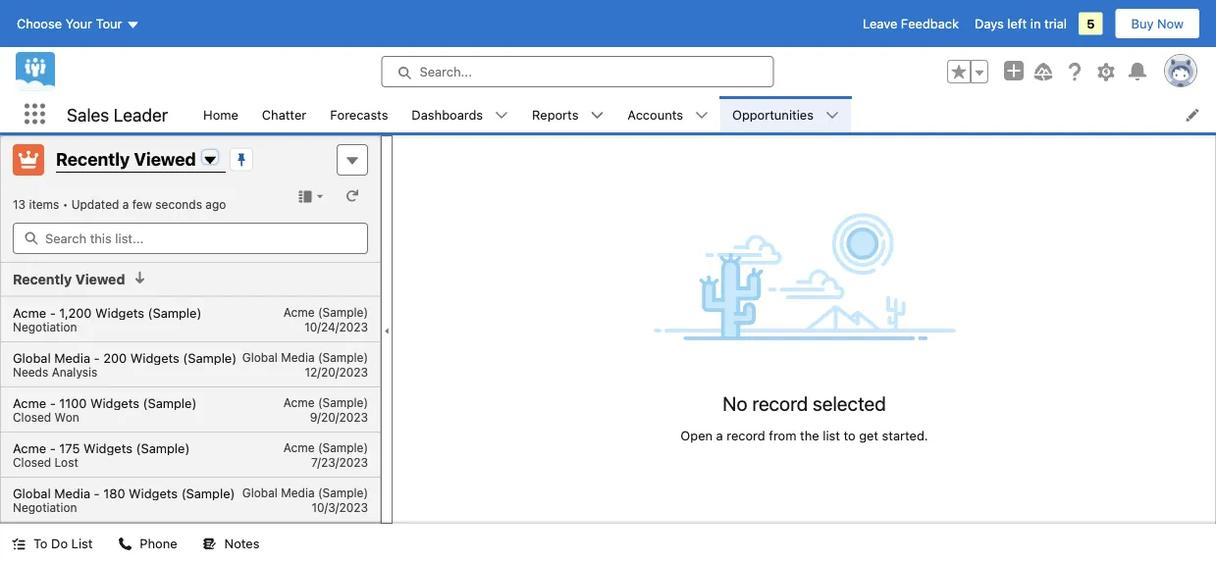 Task type: describe. For each thing, give the bounding box(es) containing it.
a inside recently viewed|opportunities|list view element
[[122, 197, 129, 211]]

- for 1100
[[50, 395, 56, 410]]

to do list
[[33, 536, 93, 551]]

the
[[800, 428, 819, 443]]

opportunities link
[[720, 96, 825, 133]]

from
[[769, 428, 797, 443]]

closed won
[[13, 410, 79, 424]]

(sample) right 200
[[183, 350, 237, 365]]

won
[[55, 410, 79, 424]]

list
[[823, 428, 840, 443]]

media inside global media - 180 widgets (sample) global media (sample)
[[281, 485, 315, 499]]

few
[[132, 197, 152, 211]]

- left 180
[[94, 485, 100, 500]]

none search field inside recently viewed|opportunities|list view element
[[13, 223, 368, 254]]

a inside no record selected main content
[[716, 428, 723, 443]]

phone
[[140, 536, 177, 551]]

leave feedback
[[863, 16, 959, 31]]

acme - 1,200 widgets (sample)
[[13, 305, 202, 319]]

leave feedback link
[[863, 16, 959, 31]]

days
[[975, 16, 1004, 31]]

5
[[1087, 16, 1095, 31]]

feedback
[[901, 16, 959, 31]]

10/24/2023
[[304, 319, 368, 333]]

(sample) up 10/24/2023
[[318, 305, 368, 319]]

widgets for 1100
[[90, 395, 139, 410]]

(sample) up global media - 180 widgets (sample) global media (sample)
[[136, 440, 190, 455]]

- left 200
[[94, 350, 100, 365]]

Search Recently Viewed list view. search field
[[13, 223, 368, 254]]

open
[[681, 428, 713, 443]]

global media - 180 widgets (sample) global media (sample)
[[13, 485, 368, 500]]

media inside global media - 200 widgets (sample) global media (sample)
[[281, 350, 315, 364]]

home
[[203, 107, 238, 122]]

closed for acme - 1100 widgets (sample)
[[13, 410, 51, 424]]

do
[[51, 536, 68, 551]]

13
[[13, 197, 26, 211]]

(sample) down global media - 200 widgets (sample) global media (sample)
[[143, 395, 197, 410]]

1 vertical spatial record
[[727, 428, 765, 443]]

reports
[[532, 107, 579, 122]]

no
[[723, 392, 748, 415]]

analysis
[[52, 365, 97, 378]]

to do list button
[[0, 524, 104, 563]]

selected
[[813, 392, 886, 415]]

1,200
[[59, 305, 92, 319]]

12/20/2023
[[305, 365, 368, 378]]

phone button
[[106, 524, 189, 563]]

list containing home
[[192, 96, 1216, 133]]

acme (sample) for acme - 1100 widgets (sample)
[[283, 395, 368, 409]]

sales leader
[[67, 104, 168, 125]]

started.
[[882, 428, 928, 443]]

your
[[65, 16, 92, 31]]

buy now button
[[1115, 8, 1200, 39]]

180
[[103, 485, 125, 500]]

acme - 1100 widgets (sample)
[[13, 395, 197, 410]]

choose your tour button
[[16, 8, 141, 39]]

forecasts
[[330, 107, 388, 122]]

widgets right 180
[[129, 485, 178, 500]]

global inside global media - 180 widgets (sample) global media (sample)
[[242, 485, 278, 499]]

closed for acme - 175 widgets (sample)
[[13, 455, 51, 469]]

leader
[[114, 104, 168, 125]]

buy
[[1131, 16, 1154, 31]]

left
[[1007, 16, 1027, 31]]

global media - 200 widgets (sample) global media (sample)
[[13, 350, 368, 365]]

forecasts link
[[318, 96, 400, 133]]

13 items • updated a few seconds ago
[[13, 197, 226, 211]]

seconds
[[155, 197, 202, 211]]

0 vertical spatial viewed
[[134, 148, 196, 169]]

home link
[[192, 96, 250, 133]]

dashboards
[[412, 107, 483, 122]]

to
[[33, 536, 48, 551]]

accounts list item
[[616, 96, 720, 133]]

7/23/2023
[[311, 455, 368, 469]]

acme down needs
[[13, 395, 46, 410]]

trial
[[1044, 16, 1067, 31]]

(sample) inside global media - 200 widgets (sample) global media (sample)
[[318, 350, 368, 364]]

9/20/2023
[[310, 410, 368, 424]]

tour
[[96, 16, 122, 31]]

chatter link
[[250, 96, 318, 133]]



Task type: locate. For each thing, give the bounding box(es) containing it.
acme (sample) up 9/20/2023
[[283, 395, 368, 409]]

10/3/2023
[[312, 500, 368, 514]]

acme (sample) up 10/24/2023
[[283, 305, 368, 319]]

(sample) up 7/23/2023
[[318, 440, 368, 454]]

(sample) up global media - 200 widgets (sample) global media (sample)
[[148, 305, 202, 319]]

text default image right opportunities
[[825, 109, 839, 122]]

200
[[103, 350, 127, 365]]

recently up 1,200
[[13, 271, 72, 288]]

acme up 10/24/2023
[[283, 305, 315, 319]]

global inside global media - 200 widgets (sample) global media (sample)
[[242, 350, 278, 364]]

text default image inside opportunities list item
[[825, 109, 839, 122]]

acme - 175 widgets (sample)
[[13, 440, 190, 455]]

text default image
[[825, 109, 839, 122], [133, 271, 147, 285], [203, 537, 217, 551]]

1 vertical spatial recently
[[13, 271, 72, 288]]

no record selected
[[723, 392, 886, 415]]

recently down sales
[[56, 148, 130, 169]]

2 closed from the top
[[13, 455, 51, 469]]

widgets for 175
[[83, 440, 133, 455]]

-
[[50, 305, 56, 319], [94, 350, 100, 365], [50, 395, 56, 410], [50, 440, 56, 455], [94, 485, 100, 500]]

global
[[13, 350, 51, 365], [242, 350, 278, 364], [13, 485, 51, 500], [242, 485, 278, 499]]

reports link
[[520, 96, 590, 133]]

1 horizontal spatial viewed
[[134, 148, 196, 169]]

text default image inside 'dashboards' list item
[[495, 109, 509, 122]]

recently viewed up 1,200
[[13, 271, 125, 288]]

ago
[[205, 197, 226, 211]]

closed lost
[[13, 455, 78, 469]]

1 horizontal spatial a
[[716, 428, 723, 443]]

widgets right 1100
[[90, 395, 139, 410]]

closed left lost
[[13, 455, 51, 469]]

1 negotiation from the top
[[13, 319, 77, 333]]

recently viewed down sales leader
[[56, 148, 196, 169]]

(sample) up notes button
[[181, 485, 235, 500]]

record up from
[[752, 392, 808, 415]]

no record selected main content
[[393, 135, 1216, 524]]

dashboards link
[[400, 96, 495, 133]]

acme (sample)
[[283, 305, 368, 319], [283, 395, 368, 409], [283, 440, 368, 454]]

widgets right 1,200
[[95, 305, 144, 319]]

1 vertical spatial viewed
[[75, 271, 125, 288]]

3 acme (sample) from the top
[[283, 440, 368, 454]]

2 negotiation from the top
[[13, 500, 77, 514]]

choose your tour
[[17, 16, 122, 31]]

days left in trial
[[975, 16, 1067, 31]]

get
[[859, 428, 879, 443]]

accounts
[[628, 107, 683, 122]]

text default image
[[495, 109, 509, 122], [590, 109, 604, 122], [695, 109, 709, 122], [12, 537, 26, 551], [118, 537, 132, 551]]

recently
[[56, 148, 130, 169], [13, 271, 72, 288]]

widgets right the 175
[[83, 440, 133, 455]]

text default image for reports
[[590, 109, 604, 122]]

0 horizontal spatial text default image
[[133, 271, 147, 285]]

a right open
[[716, 428, 723, 443]]

acme left 1,200
[[13, 305, 46, 319]]

chatter
[[262, 107, 306, 122]]

1 vertical spatial a
[[716, 428, 723, 443]]

0 vertical spatial record
[[752, 392, 808, 415]]

viewed up "acme - 1,200 widgets (sample)"
[[75, 271, 125, 288]]

0 vertical spatial a
[[122, 197, 129, 211]]

recently viewed status
[[13, 197, 71, 211]]

acme
[[13, 305, 46, 319], [283, 305, 315, 319], [13, 395, 46, 410], [283, 395, 315, 409], [13, 440, 46, 455], [283, 440, 315, 454]]

text default image up "acme - 1,200 widgets (sample)"
[[133, 271, 147, 285]]

(sample) up '10/3/2023'
[[318, 485, 368, 499]]

(sample) inside global media - 180 widgets (sample) global media (sample)
[[318, 485, 368, 499]]

record
[[752, 392, 808, 415], [727, 428, 765, 443]]

lost
[[55, 455, 78, 469]]

text default image inside the reports list item
[[590, 109, 604, 122]]

widgets for 1,200
[[95, 305, 144, 319]]

1 closed from the top
[[13, 410, 51, 424]]

1 vertical spatial closed
[[13, 455, 51, 469]]

items
[[29, 197, 59, 211]]

(sample) up 12/20/2023
[[318, 350, 368, 364]]

search... button
[[381, 56, 774, 87]]

text default image left reports 'link'
[[495, 109, 509, 122]]

negotiation for acme - 1,200 widgets (sample)
[[13, 319, 77, 333]]

- left 1,200
[[50, 305, 56, 319]]

a
[[122, 197, 129, 211], [716, 428, 723, 443]]

text default image left phone
[[118, 537, 132, 551]]

(sample)
[[148, 305, 202, 319], [318, 305, 368, 319], [183, 350, 237, 365], [318, 350, 368, 364], [143, 395, 197, 410], [318, 395, 368, 409], [136, 440, 190, 455], [318, 440, 368, 454], [181, 485, 235, 500], [318, 485, 368, 499]]

open a record from the list to get started.
[[681, 428, 928, 443]]

0 horizontal spatial a
[[122, 197, 129, 211]]

negotiation up to
[[13, 500, 77, 514]]

0 vertical spatial negotiation
[[13, 319, 77, 333]]

widgets
[[95, 305, 144, 319], [130, 350, 179, 365], [90, 395, 139, 410], [83, 440, 133, 455], [129, 485, 178, 500]]

text default image for accounts
[[695, 109, 709, 122]]

notes button
[[191, 524, 271, 563]]

negotiation for global media - 180 widgets (sample)
[[13, 500, 77, 514]]

text default image right accounts
[[695, 109, 709, 122]]

•
[[62, 197, 68, 211]]

- for 175
[[50, 440, 56, 455]]

accounts link
[[616, 96, 695, 133]]

media left 200
[[54, 350, 90, 365]]

media
[[54, 350, 90, 365], [281, 350, 315, 364], [54, 485, 90, 500], [281, 485, 315, 499]]

1100
[[59, 395, 87, 410]]

viewed up seconds
[[134, 148, 196, 169]]

1 vertical spatial text default image
[[133, 271, 147, 285]]

0 vertical spatial acme (sample)
[[283, 305, 368, 319]]

closed
[[13, 410, 51, 424], [13, 455, 51, 469]]

search...
[[420, 64, 472, 79]]

2 acme (sample) from the top
[[283, 395, 368, 409]]

(sample) up 9/20/2023
[[318, 395, 368, 409]]

opportunities
[[732, 107, 814, 122]]

widgets right 200
[[130, 350, 179, 365]]

closed left "won"
[[13, 410, 51, 424]]

media down lost
[[54, 485, 90, 500]]

1 vertical spatial recently viewed
[[13, 271, 125, 288]]

in
[[1030, 16, 1041, 31]]

text default image inside 'phone' button
[[118, 537, 132, 551]]

acme up 7/23/2023
[[283, 440, 315, 454]]

2 vertical spatial acme (sample)
[[283, 440, 368, 454]]

- left 1100
[[50, 395, 56, 410]]

sales
[[67, 104, 109, 125]]

select an item from this list to open it. list box
[[1, 297, 380, 563]]

list
[[192, 96, 1216, 133]]

None search field
[[13, 223, 368, 254]]

text default image inside 'accounts' list item
[[695, 109, 709, 122]]

leave
[[863, 16, 897, 31]]

1 acme (sample) from the top
[[283, 305, 368, 319]]

0 vertical spatial text default image
[[825, 109, 839, 122]]

text default image inside notes button
[[203, 537, 217, 551]]

1 vertical spatial negotiation
[[13, 500, 77, 514]]

to
[[844, 428, 856, 443]]

0 vertical spatial recently viewed
[[56, 148, 196, 169]]

1 horizontal spatial text default image
[[203, 537, 217, 551]]

record down no on the bottom right of page
[[727, 428, 765, 443]]

acme up 9/20/2023
[[283, 395, 315, 409]]

viewed
[[134, 148, 196, 169], [75, 271, 125, 288]]

list
[[71, 536, 93, 551]]

updated
[[71, 197, 119, 211]]

- for 1,200
[[50, 305, 56, 319]]

acme down closed won
[[13, 440, 46, 455]]

now
[[1157, 16, 1184, 31]]

0 vertical spatial closed
[[13, 410, 51, 424]]

choose
[[17, 16, 62, 31]]

media up 12/20/2023
[[281, 350, 315, 364]]

acme (sample) for acme - 175 widgets (sample)
[[283, 440, 368, 454]]

dashboards list item
[[400, 96, 520, 133]]

175
[[59, 440, 80, 455]]

notes
[[224, 536, 260, 551]]

text default image inside to do list button
[[12, 537, 26, 551]]

acme (sample) up 7/23/2023
[[283, 440, 368, 454]]

recently viewed|opportunities|list view element
[[0, 135, 381, 563]]

a left few
[[122, 197, 129, 211]]

0 vertical spatial recently
[[56, 148, 130, 169]]

text default image left notes
[[203, 537, 217, 551]]

needs analysis
[[13, 365, 97, 378]]

needs
[[13, 365, 48, 378]]

buy now
[[1131, 16, 1184, 31]]

text default image left to
[[12, 537, 26, 551]]

recently viewed
[[56, 148, 196, 169], [13, 271, 125, 288]]

acme (sample) for acme - 1,200 widgets (sample)
[[283, 305, 368, 319]]

group
[[947, 60, 988, 83]]

0 horizontal spatial viewed
[[75, 271, 125, 288]]

text default image for dashboards
[[495, 109, 509, 122]]

- left the 175
[[50, 440, 56, 455]]

reports list item
[[520, 96, 616, 133]]

1 vertical spatial acme (sample)
[[283, 395, 368, 409]]

2 horizontal spatial text default image
[[825, 109, 839, 122]]

2 vertical spatial text default image
[[203, 537, 217, 551]]

media up '10/3/2023'
[[281, 485, 315, 499]]

text default image inside recently viewed|opportunities|list view element
[[133, 271, 147, 285]]

negotiation up the needs analysis
[[13, 319, 77, 333]]

opportunities list item
[[720, 96, 851, 133]]

negotiation
[[13, 319, 77, 333], [13, 500, 77, 514]]

text default image right reports
[[590, 109, 604, 122]]



Task type: vqa. For each thing, say whether or not it's contained in the screenshot.
Edit Comments "button"
no



